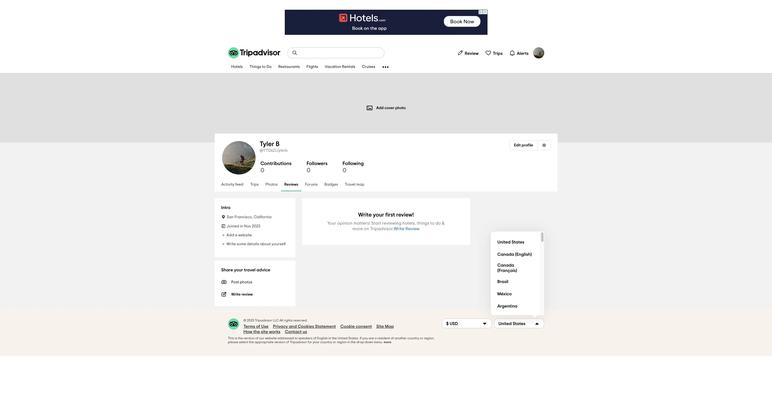 Task type: locate. For each thing, give the bounding box(es) containing it.
travel
[[345, 183, 356, 187]]

1 vertical spatial review
[[406, 227, 420, 231]]

1 horizontal spatial trips link
[[483, 47, 505, 59]]

contributions 0
[[261, 161, 292, 174]]

1 horizontal spatial review
[[465, 51, 479, 56]]

francisco,
[[235, 215, 253, 219]]

0 horizontal spatial version
[[244, 337, 255, 340]]

write
[[358, 212, 372, 218], [394, 227, 405, 231], [227, 242, 236, 246], [231, 293, 241, 297]]

write left some in the left of the page
[[227, 242, 236, 246]]

to left do at the top left of page
[[262, 65, 266, 69]]

states up canada (english) link at the right bottom of page
[[512, 240, 525, 244]]

united inside united states dropdown button
[[499, 322, 512, 326]]

2 horizontal spatial your
[[373, 212, 384, 218]]

0 horizontal spatial website
[[238, 233, 252, 237]]

trips
[[493, 51, 503, 56], [250, 183, 259, 187]]

1 vertical spatial states
[[513, 322, 526, 326]]

y7126zltylerb
[[263, 149, 288, 153]]

vacation
[[325, 65, 341, 69]]

0 down 'following'
[[343, 167, 347, 174]]

2023 right nov
[[252, 225, 260, 228]]

a
[[235, 233, 237, 237], [375, 337, 377, 340]]

1 horizontal spatial 0
[[307, 167, 311, 174]]

united states inside dropdown button
[[499, 322, 526, 326]]

the left drop-
[[351, 341, 356, 344]]

2 horizontal spatial in
[[348, 341, 350, 344]]

2 vertical spatial in
[[348, 341, 350, 344]]

matters!
[[354, 221, 370, 226]]

0 down followers
[[307, 167, 311, 174]]

0 horizontal spatial country
[[321, 341, 332, 344]]

0 inside following 0
[[343, 167, 347, 174]]

or left region
[[333, 341, 336, 344]]

0 horizontal spatial your
[[234, 268, 243, 272]]

the down terms of use link
[[254, 330, 260, 334]]

write up matters!
[[358, 212, 372, 218]]

joined in nov 2023
[[227, 225, 260, 228]]

activity
[[221, 183, 235, 187]]

0 vertical spatial add
[[377, 106, 384, 110]]

1 vertical spatial to
[[430, 221, 435, 226]]

0 vertical spatial more
[[353, 227, 363, 231]]

states left if
[[349, 337, 358, 340]]

flights link
[[303, 61, 322, 73]]

1 vertical spatial your
[[234, 268, 243, 272]]

© 2023 tripadvisor llc all rights reserved.
[[244, 319, 308, 322]]

write left review
[[231, 293, 241, 297]]

$
[[446, 322, 449, 326]]

0 vertical spatial states
[[512, 240, 525, 244]]

0 vertical spatial united states
[[498, 240, 525, 244]]

0 inside followers 0
[[307, 167, 311, 174]]

2 vertical spatial to
[[295, 337, 298, 340]]

states inside menu
[[512, 240, 525, 244]]

menu
[[491, 232, 545, 325]]

in right the english
[[329, 337, 331, 340]]

1 vertical spatial trips link
[[247, 179, 262, 191]]

write for write some details about yourself
[[227, 242, 236, 246]]

1 canada from the top
[[498, 252, 515, 257]]

website down "joined in nov 2023"
[[238, 233, 252, 237]]

restaurants
[[278, 65, 300, 69]]

brasil
[[498, 280, 509, 284]]

cookie consent
[[341, 325, 372, 329]]

united states up canada (english)
[[498, 240, 525, 244]]

write down reviewing
[[394, 227, 405, 231]]

(english)
[[515, 252, 532, 257]]

2 horizontal spatial 0
[[343, 167, 347, 174]]

some
[[237, 242, 246, 246]]

country right another
[[408, 337, 419, 340]]

tripadvisor down this is the version of our website addressed to speakers of english in the united states
[[290, 341, 307, 344]]

alerts link
[[507, 47, 531, 59]]

0 horizontal spatial more
[[353, 227, 363, 231]]

more inside your opinion matters! start reviewing hotels, things to do & more on tripadvisor.
[[353, 227, 363, 231]]

resident
[[378, 337, 390, 340]]

1 vertical spatial in
[[329, 337, 331, 340]]

in left nov
[[240, 225, 243, 228]]

travel map
[[345, 183, 365, 187]]

your right for
[[313, 341, 320, 344]]

1 vertical spatial more
[[384, 341, 392, 344]]

yourself
[[272, 242, 286, 246]]

0 horizontal spatial or
[[333, 341, 336, 344]]

of left our
[[255, 337, 259, 340]]

states inside dropdown button
[[513, 322, 526, 326]]

of left the english
[[313, 337, 317, 340]]

website down works at the left of the page
[[265, 337, 277, 340]]

united states inside menu
[[498, 240, 525, 244]]

this
[[228, 337, 234, 340]]

1 horizontal spatial country
[[408, 337, 419, 340]]

0 horizontal spatial add
[[227, 233, 234, 237]]

or left region,
[[420, 337, 423, 340]]

1 horizontal spatial add
[[377, 106, 384, 110]]

united up region
[[338, 337, 348, 340]]

start
[[371, 221, 382, 226]]

of down addressed on the bottom left of the page
[[286, 341, 289, 344]]

1 horizontal spatial a
[[375, 337, 377, 340]]

0 vertical spatial version
[[244, 337, 255, 340]]

trips link for alerts link at the right
[[483, 47, 505, 59]]

2 vertical spatial your
[[313, 341, 320, 344]]

region
[[337, 341, 347, 344]]

badges
[[325, 183, 338, 187]]

contact
[[285, 330, 302, 334]]

argentina
[[498, 304, 518, 309]]

first
[[386, 212, 395, 218]]

0 vertical spatial canada
[[498, 252, 515, 257]]

0 vertical spatial in
[[240, 225, 243, 228]]

0 vertical spatial your
[[373, 212, 384, 218]]

trips right feed
[[250, 183, 259, 187]]

b
[[276, 141, 280, 148]]

(français)
[[498, 269, 518, 273]]

united states link
[[496, 236, 536, 249]]

add down joined
[[227, 233, 234, 237]]

review link
[[455, 47, 481, 59]]

do
[[267, 65, 272, 69]]

english
[[317, 337, 328, 340]]

0 vertical spatial trips
[[493, 51, 503, 56]]

0 horizontal spatial in
[[240, 225, 243, 228]]

canada (français) link
[[496, 261, 536, 276]]

version down how
[[244, 337, 255, 340]]

1 vertical spatial trips
[[250, 183, 259, 187]]

1 vertical spatial canada
[[498, 263, 515, 268]]

all
[[280, 319, 283, 322]]

0 horizontal spatial tripadvisor
[[255, 319, 272, 322]]

united down "argentina"
[[499, 322, 512, 326]]

1 horizontal spatial version
[[274, 341, 285, 344]]

1 horizontal spatial to
[[295, 337, 298, 340]]

more down matters!
[[353, 227, 363, 231]]

2 0 from the left
[[307, 167, 311, 174]]

terms of use
[[244, 325, 269, 329]]

hotels,
[[403, 221, 416, 226]]

1 0 from the left
[[261, 167, 265, 174]]

to left do at the right bottom of the page
[[430, 221, 435, 226]]

tripadvisor inside . if you are a resident of another country or region, please select the appropriate version of tripadvisor for your country or region in the drop-down menu.
[[290, 341, 307, 344]]

0 horizontal spatial trips
[[250, 183, 259, 187]]

a right are
[[375, 337, 377, 340]]

0 down contributions
[[261, 167, 265, 174]]

your for share
[[234, 268, 243, 272]]

1 vertical spatial 2023
[[247, 319, 254, 322]]

a down joined
[[235, 233, 237, 237]]

canada up (français)
[[498, 263, 515, 268]]

1 vertical spatial or
[[333, 341, 336, 344]]

things
[[417, 221, 429, 226]]

version down addressed on the bottom left of the page
[[274, 341, 285, 344]]

rights
[[284, 319, 293, 322]]

méxico
[[498, 292, 512, 296]]

1 horizontal spatial tripadvisor
[[290, 341, 307, 344]]

write review
[[394, 227, 420, 231]]

0 horizontal spatial to
[[262, 65, 266, 69]]

post photos
[[231, 281, 252, 284]]

of up how the site works link
[[256, 325, 260, 329]]

llc
[[273, 319, 279, 322]]

0 vertical spatial country
[[408, 337, 419, 340]]

your left the "travel"
[[234, 268, 243, 272]]

1 vertical spatial tripadvisor
[[290, 341, 307, 344]]

0 horizontal spatial trips link
[[247, 179, 262, 191]]

your up start
[[373, 212, 384, 218]]

1 vertical spatial united
[[499, 322, 512, 326]]

tripadvisor up use
[[255, 319, 272, 322]]

photos
[[266, 183, 278, 187]]

2023
[[252, 225, 260, 228], [247, 319, 254, 322]]

1 vertical spatial a
[[375, 337, 377, 340]]

1 vertical spatial add
[[227, 233, 234, 237]]

works
[[269, 330, 281, 334]]

trips link left alerts link at the right
[[483, 47, 505, 59]]

0 vertical spatial tripadvisor
[[255, 319, 272, 322]]

statement
[[315, 325, 336, 329]]

0 vertical spatial trips link
[[483, 47, 505, 59]]

0 vertical spatial website
[[238, 233, 252, 237]]

how
[[244, 330, 253, 334]]

trips link right feed
[[247, 179, 262, 191]]

united up canada (english)
[[498, 240, 511, 244]]

vacation rentals
[[325, 65, 356, 69]]

write for write review
[[394, 227, 405, 231]]

canada (français)
[[498, 263, 518, 273]]

or
[[420, 337, 423, 340], [333, 341, 336, 344]]

1 vertical spatial version
[[274, 341, 285, 344]]

1 horizontal spatial trips
[[493, 51, 503, 56]]

0 horizontal spatial review
[[406, 227, 420, 231]]

trips link
[[483, 47, 505, 59], [247, 179, 262, 191]]

3 0 from the left
[[343, 167, 347, 174]]

add left "cover"
[[377, 106, 384, 110]]

us
[[303, 330, 307, 334]]

$ usd button
[[442, 319, 492, 329]]

1 horizontal spatial your
[[313, 341, 320, 344]]

country down the english
[[321, 341, 332, 344]]

in inside . if you are a resident of another country or region, please select the appropriate version of tripadvisor for your country or region in the drop-down menu.
[[348, 341, 350, 344]]

the
[[254, 330, 260, 334], [238, 337, 243, 340], [332, 337, 337, 340], [249, 341, 254, 344], [351, 341, 356, 344]]

write for write your first review!
[[358, 212, 372, 218]]

more down resident
[[384, 341, 392, 344]]

this is the version of our website addressed to speakers of english in the united states
[[228, 337, 358, 340]]

1 horizontal spatial website
[[265, 337, 277, 340]]

1 vertical spatial united states
[[499, 322, 526, 326]]

0 vertical spatial or
[[420, 337, 423, 340]]

tyler
[[260, 141, 274, 148]]

united states down argentina link
[[499, 322, 526, 326]]

2 canada from the top
[[498, 263, 515, 268]]

opinion
[[337, 221, 353, 226]]

0 vertical spatial a
[[235, 233, 237, 237]]

united states
[[498, 240, 525, 244], [499, 322, 526, 326]]

0 inside contributions 0
[[261, 167, 265, 174]]

united states for united states link
[[498, 240, 525, 244]]

edit
[[514, 143, 521, 147]]

canada (english)
[[498, 252, 532, 257]]

méxico link
[[496, 288, 536, 300]]

None search field
[[288, 48, 384, 58]]

states down argentina link
[[513, 322, 526, 326]]

0 vertical spatial united
[[498, 240, 511, 244]]

california
[[254, 215, 272, 219]]

in
[[240, 225, 243, 228], [329, 337, 331, 340], [348, 341, 350, 344]]

canada
[[498, 252, 515, 257], [498, 263, 515, 268]]

1 horizontal spatial or
[[420, 337, 423, 340]]

canada up canada (français)
[[498, 252, 515, 257]]

the right select
[[249, 341, 254, 344]]

review
[[242, 293, 253, 297]]

united inside united states link
[[498, 240, 511, 244]]

write review link
[[221, 291, 289, 298]]

in right region
[[348, 341, 350, 344]]

canada inside canada (français)
[[498, 263, 515, 268]]

reviews
[[285, 183, 298, 187]]

write inside button
[[394, 227, 405, 231]]

united for united states dropdown button
[[499, 322, 512, 326]]

2 horizontal spatial to
[[430, 221, 435, 226]]

2023 right © on the left of page
[[247, 319, 254, 322]]

trips left alerts link at the right
[[493, 51, 503, 56]]

cookies
[[298, 325, 314, 329]]

review inside button
[[406, 227, 420, 231]]

nov
[[244, 225, 251, 228]]

0 horizontal spatial 0
[[261, 167, 265, 174]]

of
[[256, 325, 260, 329], [255, 337, 259, 340], [313, 337, 317, 340], [391, 337, 394, 340], [286, 341, 289, 344]]

activity feed link
[[218, 179, 247, 191]]

country
[[408, 337, 419, 340], [321, 341, 332, 344]]

to down contact us link
[[295, 337, 298, 340]]

1 vertical spatial country
[[321, 341, 332, 344]]

states for united states link
[[512, 240, 525, 244]]

if
[[360, 337, 362, 340]]

1 horizontal spatial more
[[384, 341, 392, 344]]



Task type: vqa. For each thing, say whether or not it's contained in the screenshot.
Where to?
no



Task type: describe. For each thing, give the bounding box(es) containing it.
you
[[363, 337, 368, 340]]

select
[[239, 341, 248, 344]]

flights
[[307, 65, 318, 69]]

&
[[442, 221, 445, 226]]

edit profile
[[514, 143, 533, 147]]

of up 'more' button
[[391, 337, 394, 340]]

contact us link
[[285, 330, 307, 335]]

tripadvisor.
[[370, 227, 394, 231]]

another
[[395, 337, 407, 340]]

0 for contributions 0
[[261, 167, 265, 174]]

appropriate
[[255, 341, 274, 344]]

0 horizontal spatial a
[[235, 233, 237, 237]]

photo
[[396, 106, 406, 110]]

contact us
[[285, 330, 307, 334]]

san francisco, california
[[227, 215, 272, 219]]

privacy and cookies statement link
[[273, 324, 336, 330]]

addressed
[[278, 337, 294, 340]]

please
[[228, 341, 238, 344]]

advertisement region
[[285, 10, 488, 35]]

activity feed
[[221, 183, 244, 187]]

reserved.
[[294, 319, 308, 322]]

post
[[231, 281, 239, 284]]

write your first review!
[[358, 212, 414, 218]]

add for add a website
[[227, 233, 234, 237]]

alerts
[[517, 51, 529, 56]]

cookie
[[341, 325, 355, 329]]

1 horizontal spatial in
[[329, 337, 331, 340]]

of inside terms of use link
[[256, 325, 260, 329]]

about
[[260, 242, 271, 246]]

region,
[[424, 337, 435, 340]]

post photos button
[[221, 279, 289, 285]]

forums link
[[302, 179, 321, 191]]

your for write
[[373, 212, 384, 218]]

reviews link
[[281, 179, 302, 191]]

states for united states dropdown button
[[513, 322, 526, 326]]

the right is
[[238, 337, 243, 340]]

consent
[[356, 325, 372, 329]]

are
[[369, 337, 374, 340]]

followers 0
[[307, 161, 328, 174]]

0 for followers 0
[[307, 167, 311, 174]]

and
[[289, 325, 297, 329]]

privacy
[[273, 325, 288, 329]]

on
[[364, 227, 369, 231]]

united states button
[[494, 319, 545, 329]]

rentals
[[342, 65, 356, 69]]

write review button
[[394, 226, 420, 232]]

cruises
[[362, 65, 376, 69]]

your inside . if you are a resident of another country or region, please select the appropriate version of tripadvisor for your country or region in the drop-down menu.
[[313, 341, 320, 344]]

hotels
[[231, 65, 243, 69]]

advice
[[257, 268, 271, 272]]

1 vertical spatial website
[[265, 337, 277, 340]]

down
[[365, 341, 373, 344]]

0 for following 0
[[343, 167, 347, 174]]

add a website
[[227, 233, 252, 237]]

canada for canada (français)
[[498, 263, 515, 268]]

reviewing
[[382, 221, 402, 226]]

followers
[[307, 161, 328, 166]]

edit profile link
[[510, 140, 538, 150]]

2 vertical spatial united
[[338, 337, 348, 340]]

how the site works link
[[244, 330, 281, 335]]

tripadvisor image
[[228, 47, 280, 59]]

the up region
[[332, 337, 337, 340]]

united for united states link
[[498, 240, 511, 244]]

your opinion matters! start reviewing hotels, things to do & more on tripadvisor.
[[328, 221, 445, 231]]

united states for united states dropdown button
[[499, 322, 526, 326]]

add for add cover photo
[[377, 106, 384, 110]]

menu.
[[374, 341, 383, 344]]

site map how the site works
[[244, 325, 394, 334]]

speakers
[[299, 337, 313, 340]]

to inside your opinion matters! start reviewing hotels, things to do & more on tripadvisor.
[[430, 221, 435, 226]]

menu containing united states
[[491, 232, 545, 325]]

2 vertical spatial states
[[349, 337, 358, 340]]

terms
[[244, 325, 255, 329]]

things to do
[[250, 65, 272, 69]]

0 vertical spatial review
[[465, 51, 479, 56]]

a inside . if you are a resident of another country or region, please select the appropriate version of tripadvisor for your country or region in the drop-down menu.
[[375, 337, 377, 340]]

©
[[244, 319, 246, 322]]

0 vertical spatial 2023
[[252, 225, 260, 228]]

for
[[308, 341, 312, 344]]

add a website link
[[221, 233, 252, 237]]

photos link
[[262, 179, 281, 191]]

trips link for photos link
[[247, 179, 262, 191]]

profile
[[522, 143, 533, 147]]

$ usd
[[446, 322, 458, 326]]

photos
[[240, 281, 252, 284]]

write for write review
[[231, 293, 241, 297]]

write some details about yourself link
[[221, 242, 286, 246]]

version inside . if you are a resident of another country or region, please select the appropriate version of tripadvisor for your country or region in the drop-down menu.
[[274, 341, 285, 344]]

terms of use link
[[244, 324, 269, 330]]

cruises link
[[359, 61, 379, 73]]

brasil link
[[496, 276, 536, 288]]

usd
[[450, 322, 458, 326]]

share
[[221, 268, 233, 272]]

search image
[[292, 50, 298, 56]]

forums
[[305, 183, 318, 187]]

review!
[[397, 212, 414, 218]]

intro
[[221, 206, 231, 210]]

profile picture image
[[533, 47, 545, 59]]

canada for canada (english)
[[498, 252, 515, 257]]

.
[[358, 337, 359, 340]]

joined
[[227, 225, 239, 228]]

details
[[247, 242, 259, 246]]

cover
[[385, 106, 395, 110]]

write some details about yourself
[[227, 242, 286, 246]]

the inside 'site map how the site works'
[[254, 330, 260, 334]]

travel map link
[[342, 179, 368, 191]]

0 vertical spatial to
[[262, 65, 266, 69]]



